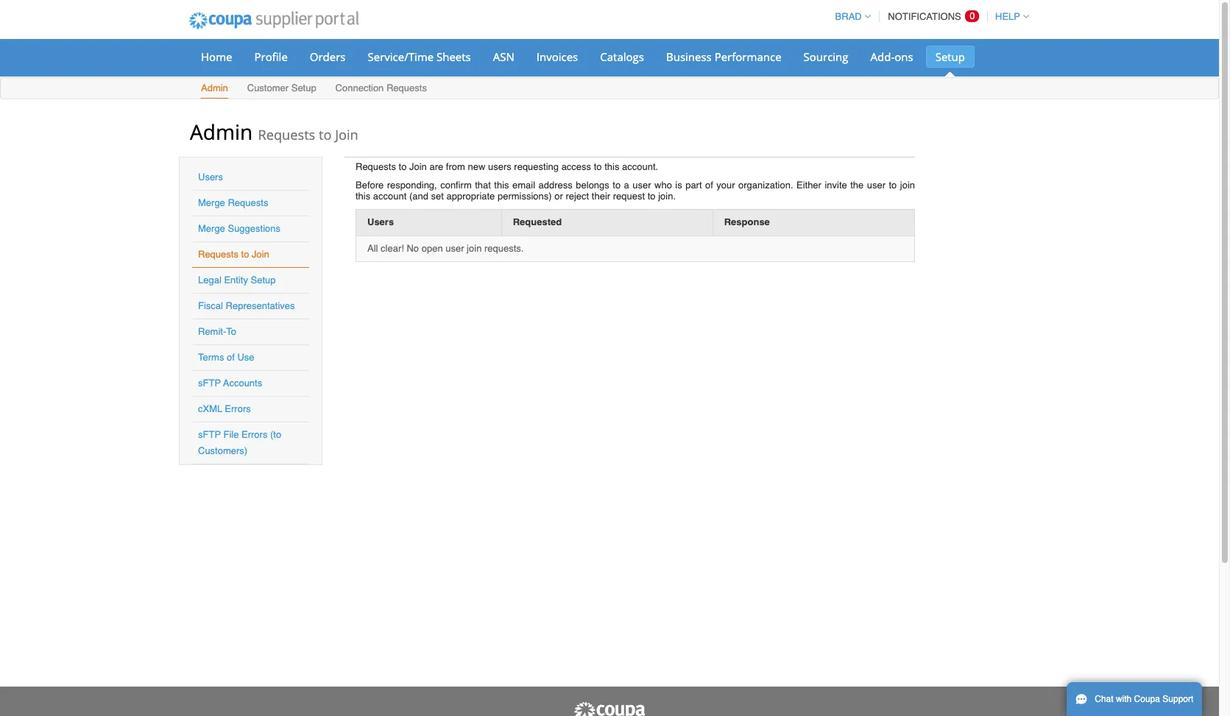Task type: vqa. For each thing, say whether or not it's contained in the screenshot.
Business Performance Link
yes



Task type: locate. For each thing, give the bounding box(es) containing it.
1 vertical spatial join
[[410, 161, 427, 172]]

1 vertical spatial sftp
[[198, 429, 221, 440]]

invite
[[825, 180, 848, 191]]

who
[[655, 180, 672, 191]]

2 horizontal spatial this
[[605, 161, 620, 172]]

2 merge from the top
[[198, 223, 225, 234]]

merge down users link
[[198, 197, 225, 208]]

that
[[475, 180, 491, 191]]

to
[[226, 326, 236, 337]]

from
[[446, 161, 465, 172]]

notifications
[[889, 11, 962, 22]]

1 sftp from the top
[[198, 378, 221, 389]]

catalogs link
[[591, 46, 654, 68]]

customer
[[247, 82, 289, 94]]

0 vertical spatial join
[[335, 126, 359, 144]]

sftp for sftp accounts
[[198, 378, 221, 389]]

2 horizontal spatial setup
[[936, 49, 966, 64]]

0 vertical spatial sftp
[[198, 378, 221, 389]]

1 merge from the top
[[198, 197, 225, 208]]

new
[[468, 161, 486, 172]]

customers)
[[198, 446, 248, 457]]

sftp
[[198, 378, 221, 389], [198, 429, 221, 440]]

before
[[356, 180, 384, 191]]

1 vertical spatial of
[[227, 352, 235, 363]]

1 horizontal spatial join
[[335, 126, 359, 144]]

users down account
[[368, 217, 394, 228]]

0 vertical spatial merge
[[198, 197, 225, 208]]

merge suggestions link
[[198, 223, 281, 234]]

is
[[676, 180, 683, 191]]

requests up suggestions
[[228, 197, 268, 208]]

setup up representatives
[[251, 275, 276, 286]]

sftp up cxml
[[198, 378, 221, 389]]

remit-to
[[198, 326, 236, 337]]

this
[[605, 161, 620, 172], [495, 180, 509, 191], [356, 191, 371, 202]]

remit-to link
[[198, 326, 236, 337]]

invoices link
[[527, 46, 588, 68]]

0 horizontal spatial coupa supplier portal image
[[179, 2, 369, 39]]

a
[[624, 180, 630, 191]]

of
[[706, 180, 714, 191], [227, 352, 235, 363]]

1 vertical spatial coupa supplier portal image
[[573, 702, 647, 717]]

sftp up customers) at the bottom left of the page
[[198, 429, 221, 440]]

orders
[[310, 49, 346, 64]]

join.
[[659, 191, 676, 202]]

part
[[686, 180, 702, 191]]

request
[[613, 191, 645, 202]]

fiscal representatives link
[[198, 301, 295, 312]]

business
[[667, 49, 712, 64]]

brad
[[836, 11, 862, 22]]

errors down accounts on the bottom
[[225, 404, 251, 415]]

1 vertical spatial merge
[[198, 223, 225, 234]]

merge for merge requests
[[198, 197, 225, 208]]

0 horizontal spatial join
[[467, 243, 482, 254]]

0 horizontal spatial join
[[252, 249, 269, 260]]

user right a
[[633, 180, 652, 191]]

requests to join link
[[198, 249, 269, 260]]

0 horizontal spatial of
[[227, 352, 235, 363]]

service/time
[[368, 49, 434, 64]]

join left are
[[410, 161, 427, 172]]

account
[[373, 191, 407, 202]]

setup down notifications 0
[[936, 49, 966, 64]]

belongs
[[576, 180, 610, 191]]

coupa supplier portal image
[[179, 2, 369, 39], [573, 702, 647, 717]]

requests
[[387, 82, 427, 94], [258, 126, 315, 144], [356, 161, 396, 172], [228, 197, 268, 208], [198, 249, 239, 260]]

join right the
[[901, 180, 916, 191]]

2 horizontal spatial user
[[868, 180, 886, 191]]

this left account
[[356, 191, 371, 202]]

no
[[407, 243, 419, 254]]

1 vertical spatial users
[[368, 217, 394, 228]]

0 horizontal spatial setup
[[251, 275, 276, 286]]

this up belongs
[[605, 161, 620, 172]]

the
[[851, 180, 864, 191]]

1 vertical spatial admin
[[190, 118, 253, 146]]

appropriate
[[447, 191, 495, 202]]

connection requests
[[336, 82, 427, 94]]

2 horizontal spatial join
[[410, 161, 427, 172]]

navigation
[[829, 2, 1030, 31]]

admin
[[201, 82, 228, 94], [190, 118, 253, 146]]

brad link
[[829, 11, 871, 22]]

add-ons
[[871, 49, 914, 64]]

join left requests.
[[467, 243, 482, 254]]

legal entity setup
[[198, 275, 276, 286]]

merge requests link
[[198, 197, 268, 208]]

admin requests to join
[[190, 118, 359, 146]]

0 vertical spatial of
[[706, 180, 714, 191]]

join down suggestions
[[252, 249, 269, 260]]

representatives
[[226, 301, 295, 312]]

0 vertical spatial users
[[198, 172, 223, 183]]

users
[[198, 172, 223, 183], [368, 217, 394, 228]]

requests to join
[[198, 249, 269, 260]]

(and
[[410, 191, 429, 202]]

of left use
[[227, 352, 235, 363]]

user right open
[[446, 243, 464, 254]]

join inside requests to join are from new users requesting access to this account. before responding, confirm that this email address belongs to a user who is part of your organization. either invite the user to join this account (and set appropriate permissions) or reject their request to join.
[[901, 180, 916, 191]]

support
[[1163, 695, 1194, 705]]

customer setup link
[[247, 80, 317, 99]]

of right part
[[706, 180, 714, 191]]

this down users
[[495, 180, 509, 191]]

email
[[513, 180, 536, 191]]

1 horizontal spatial of
[[706, 180, 714, 191]]

0 horizontal spatial user
[[446, 243, 464, 254]]

performance
[[715, 49, 782, 64]]

customer setup
[[247, 82, 317, 94]]

errors left the '(to'
[[242, 429, 268, 440]]

entity
[[224, 275, 248, 286]]

user right the
[[868, 180, 886, 191]]

setup right customer at the left of the page
[[291, 82, 317, 94]]

2 sftp from the top
[[198, 429, 221, 440]]

(to
[[270, 429, 282, 440]]

join down connection
[[335, 126, 359, 144]]

1 horizontal spatial join
[[901, 180, 916, 191]]

join
[[901, 180, 916, 191], [467, 243, 482, 254]]

join
[[335, 126, 359, 144], [410, 161, 427, 172], [252, 249, 269, 260]]

requests for connection
[[387, 82, 427, 94]]

1 vertical spatial setup
[[291, 82, 317, 94]]

0 vertical spatial join
[[901, 180, 916, 191]]

merge down the merge requests link
[[198, 223, 225, 234]]

users up the merge requests
[[198, 172, 223, 183]]

users link
[[198, 172, 223, 183]]

accounts
[[223, 378, 262, 389]]

of inside requests to join are from new users requesting access to this account. before responding, confirm that this email address belongs to a user who is part of your organization. either invite the user to join this account (and set appropriate permissions) or reject their request to join.
[[706, 180, 714, 191]]

users
[[488, 161, 512, 172]]

sourcing link
[[794, 46, 859, 68]]

1 horizontal spatial coupa supplier portal image
[[573, 702, 647, 717]]

remit-
[[198, 326, 226, 337]]

admin down admin link
[[190, 118, 253, 146]]

set
[[431, 191, 444, 202]]

all clear! no open user join requests.
[[368, 243, 524, 254]]

1 horizontal spatial setup
[[291, 82, 317, 94]]

0 vertical spatial admin
[[201, 82, 228, 94]]

connection
[[336, 82, 384, 94]]

join for requests to join are from new users requesting access to this account. before responding, confirm that this email address belongs to a user who is part of your organization. either invite the user to join this account (and set appropriate permissions) or reject their request to join.
[[410, 161, 427, 172]]

join inside requests to join are from new users requesting access to this account. before responding, confirm that this email address belongs to a user who is part of your organization. either invite the user to join this account (and set appropriate permissions) or reject their request to join.
[[410, 161, 427, 172]]

sftp inside sftp file errors (to customers)
[[198, 429, 221, 440]]

join inside admin requests to join
[[335, 126, 359, 144]]

1 vertical spatial join
[[467, 243, 482, 254]]

connection requests link
[[335, 80, 428, 99]]

requests down customer setup link
[[258, 126, 315, 144]]

1 vertical spatial errors
[[242, 429, 268, 440]]

help link
[[989, 11, 1030, 22]]

asn
[[493, 49, 515, 64]]

requests inside admin requests to join
[[258, 126, 315, 144]]

requests up 'before'
[[356, 161, 396, 172]]

invoices
[[537, 49, 578, 64]]

requests down service/time
[[387, 82, 427, 94]]

1 horizontal spatial this
[[495, 180, 509, 191]]

requests up legal
[[198, 249, 239, 260]]

navigation containing notifications 0
[[829, 2, 1030, 31]]

merge
[[198, 197, 225, 208], [198, 223, 225, 234]]

requests for admin
[[258, 126, 315, 144]]

their
[[592, 191, 611, 202]]

admin down home link
[[201, 82, 228, 94]]

2 vertical spatial join
[[252, 249, 269, 260]]



Task type: describe. For each thing, give the bounding box(es) containing it.
are
[[430, 161, 444, 172]]

or
[[555, 191, 563, 202]]

service/time sheets link
[[358, 46, 481, 68]]

either
[[797, 180, 822, 191]]

setup link
[[926, 46, 975, 68]]

join for requests to join
[[252, 249, 269, 260]]

home
[[201, 49, 232, 64]]

account.
[[622, 161, 659, 172]]

profile link
[[245, 46, 297, 68]]

business performance link
[[657, 46, 792, 68]]

ons
[[895, 49, 914, 64]]

terms
[[198, 352, 224, 363]]

terms of use link
[[198, 352, 255, 363]]

requests to join are from new users requesting access to this account. before responding, confirm that this email address belongs to a user who is part of your organization. either invite the user to join this account (and set appropriate permissions) or reject their request to join.
[[356, 161, 916, 202]]

sftp for sftp file errors (to customers)
[[198, 429, 221, 440]]

responding,
[[387, 180, 437, 191]]

service/time sheets
[[368, 49, 471, 64]]

notifications 0
[[889, 10, 976, 22]]

add-
[[871, 49, 895, 64]]

cxml
[[198, 404, 222, 415]]

permissions)
[[498, 191, 552, 202]]

address
[[539, 180, 573, 191]]

0 vertical spatial coupa supplier portal image
[[179, 2, 369, 39]]

organization.
[[739, 180, 794, 191]]

suggestions
[[228, 223, 281, 234]]

requested
[[513, 217, 562, 228]]

coupa
[[1135, 695, 1161, 705]]

errors inside sftp file errors (to customers)
[[242, 429, 268, 440]]

merge requests
[[198, 197, 268, 208]]

0
[[970, 10, 976, 21]]

merge suggestions
[[198, 223, 281, 234]]

open
[[422, 243, 443, 254]]

orders link
[[300, 46, 355, 68]]

response
[[725, 217, 770, 228]]

chat with coupa support button
[[1067, 683, 1203, 717]]

cxml errors
[[198, 404, 251, 415]]

home link
[[192, 46, 242, 68]]

1 horizontal spatial users
[[368, 217, 394, 228]]

fiscal
[[198, 301, 223, 312]]

cxml errors link
[[198, 404, 251, 415]]

sftp file errors (to customers)
[[198, 429, 282, 457]]

0 vertical spatial setup
[[936, 49, 966, 64]]

terms of use
[[198, 352, 255, 363]]

admin link
[[200, 80, 229, 99]]

0 horizontal spatial users
[[198, 172, 223, 183]]

fiscal representatives
[[198, 301, 295, 312]]

asn link
[[484, 46, 524, 68]]

sftp accounts
[[198, 378, 262, 389]]

clear!
[[381, 243, 404, 254]]

with
[[1117, 695, 1132, 705]]

help
[[996, 11, 1021, 22]]

requests for merge
[[228, 197, 268, 208]]

merge for merge suggestions
[[198, 223, 225, 234]]

0 horizontal spatial this
[[356, 191, 371, 202]]

to inside admin requests to join
[[319, 126, 332, 144]]

requesting
[[514, 161, 559, 172]]

sheets
[[437, 49, 471, 64]]

sftp file errors (to customers) link
[[198, 429, 282, 457]]

requests inside requests to join are from new users requesting access to this account. before responding, confirm that this email address belongs to a user who is part of your organization. either invite the user to join this account (and set appropriate permissions) or reject their request to join.
[[356, 161, 396, 172]]

your
[[717, 180, 736, 191]]

1 horizontal spatial user
[[633, 180, 652, 191]]

0 vertical spatial errors
[[225, 404, 251, 415]]

confirm
[[441, 180, 472, 191]]

2 vertical spatial setup
[[251, 275, 276, 286]]

access
[[562, 161, 592, 172]]

sourcing
[[804, 49, 849, 64]]

legal
[[198, 275, 222, 286]]

admin for admin
[[201, 82, 228, 94]]

chat
[[1096, 695, 1114, 705]]

requests.
[[485, 243, 524, 254]]

legal entity setup link
[[198, 275, 276, 286]]

sftp accounts link
[[198, 378, 262, 389]]

admin for admin requests to join
[[190, 118, 253, 146]]

reject
[[566, 191, 589, 202]]



